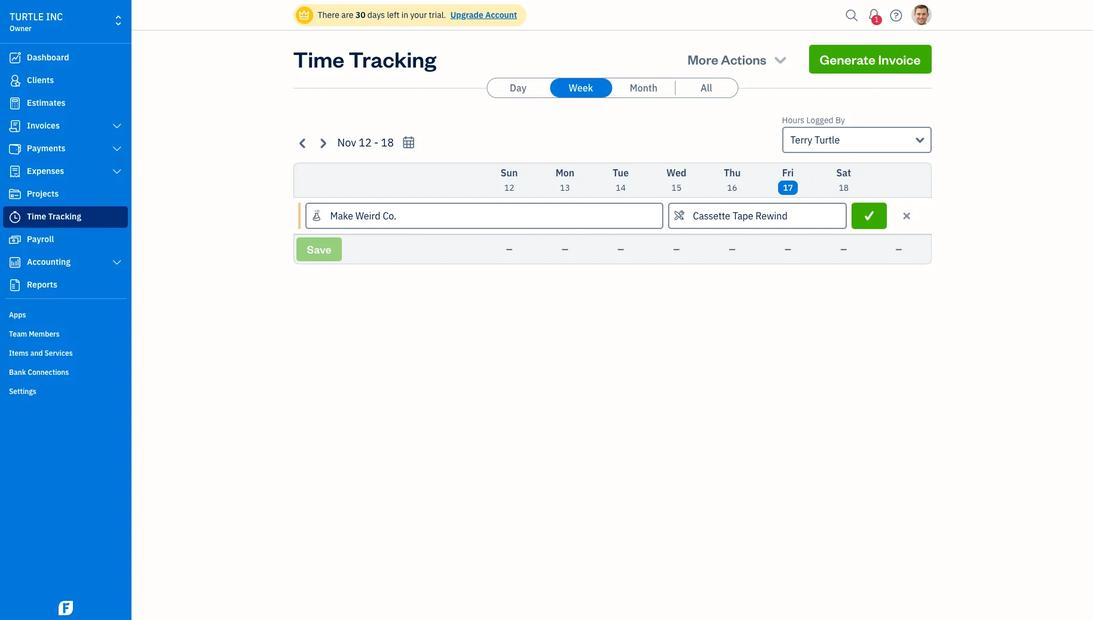 Task type: vqa. For each thing, say whether or not it's contained in the screenshot.
BUDGET
no



Task type: locate. For each thing, give the bounding box(es) containing it.
tracking inside time tracking link
[[48, 211, 81, 222]]

4 — from the left
[[674, 244, 680, 255]]

left
[[387, 10, 400, 20]]

chevron large down image
[[112, 121, 123, 131], [112, 144, 123, 154], [112, 167, 123, 176], [112, 258, 123, 267]]

12 down sun
[[505, 182, 515, 193]]

reports
[[27, 279, 57, 290]]

time tracking link
[[3, 206, 128, 228]]

chevron large down image for invoices
[[112, 121, 123, 131]]

choose a date image
[[402, 136, 416, 149]]

1 vertical spatial tracking
[[48, 211, 81, 222]]

15
[[672, 182, 682, 193]]

wed 15
[[667, 167, 687, 193]]

generate invoice button
[[809, 45, 932, 74]]

inc
[[46, 11, 63, 23]]

1 vertical spatial time
[[27, 211, 46, 222]]

1 vertical spatial 12
[[505, 182, 515, 193]]

chevron large down image up payments link
[[112, 121, 123, 131]]

chevron large down image up expenses link
[[112, 144, 123, 154]]

days
[[368, 10, 385, 20]]

1 horizontal spatial time tracking
[[293, 45, 437, 73]]

17
[[783, 182, 793, 193]]

12 inside sun 12
[[505, 182, 515, 193]]

members
[[29, 329, 60, 338]]

clients link
[[3, 70, 128, 91]]

chevron large down image inside invoices link
[[112, 121, 123, 131]]

mon 13
[[556, 167, 575, 193]]

services
[[45, 349, 73, 358]]

3 chevron large down image from the top
[[112, 167, 123, 176]]

upgrade account link
[[448, 10, 517, 20]]

—
[[506, 244, 513, 255], [562, 244, 569, 255], [618, 244, 624, 255], [674, 244, 680, 255], [729, 244, 736, 255], [785, 244, 792, 255], [841, 244, 847, 255], [896, 244, 903, 255]]

18
[[381, 136, 394, 149], [839, 182, 849, 193]]

more
[[688, 51, 719, 68]]

14
[[616, 182, 626, 193]]

0 horizontal spatial 18
[[381, 136, 394, 149]]

hours
[[782, 115, 805, 126]]

0 vertical spatial time
[[293, 45, 345, 73]]

sat
[[837, 167, 852, 179]]

all link
[[676, 78, 738, 97]]

payroll link
[[3, 229, 128, 251]]

tue 14
[[613, 167, 629, 193]]

0 horizontal spatial time
[[27, 211, 46, 222]]

team members link
[[3, 325, 128, 343]]

12 left -
[[359, 136, 372, 149]]

chart image
[[8, 257, 22, 268]]

time tracking down projects link
[[27, 211, 81, 222]]

thu 16
[[724, 167, 741, 193]]

1 vertical spatial 18
[[839, 182, 849, 193]]

actions
[[721, 51, 767, 68]]

nov 12 - 18
[[338, 136, 394, 149]]

1 chevron large down image from the top
[[112, 121, 123, 131]]

1 horizontal spatial 18
[[839, 182, 849, 193]]

tracking
[[349, 45, 437, 73], [48, 211, 81, 222]]

Add a client or project text field
[[306, 204, 662, 228]]

cancel image
[[902, 209, 913, 223]]

time tracking
[[293, 45, 437, 73], [27, 211, 81, 222]]

0 horizontal spatial 12
[[359, 136, 372, 149]]

there
[[318, 10, 340, 20]]

18 right -
[[381, 136, 394, 149]]

report image
[[8, 279, 22, 291]]

nov
[[338, 136, 356, 149]]

projects
[[27, 188, 59, 199]]

13
[[560, 182, 570, 193]]

go to help image
[[887, 6, 906, 24]]

expenses
[[27, 166, 64, 176]]

time tracking inside time tracking link
[[27, 211, 81, 222]]

items
[[9, 349, 29, 358]]

12
[[359, 136, 372, 149], [505, 182, 515, 193]]

0 horizontal spatial time tracking
[[27, 211, 81, 222]]

18 down sat
[[839, 182, 849, 193]]

0 horizontal spatial tracking
[[48, 211, 81, 222]]

time right "timer" icon
[[27, 211, 46, 222]]

time down there
[[293, 45, 345, 73]]

chevron large down image inside the "accounting" link
[[112, 258, 123, 267]]

bank
[[9, 368, 26, 377]]

1 vertical spatial time tracking
[[27, 211, 81, 222]]

0 vertical spatial 12
[[359, 136, 372, 149]]

2 chevron large down image from the top
[[112, 144, 123, 154]]

time tracking down 30
[[293, 45, 437, 73]]

4 chevron large down image from the top
[[112, 258, 123, 267]]

tracking down the left
[[349, 45, 437, 73]]

crown image
[[298, 9, 311, 21]]

tracking down projects link
[[48, 211, 81, 222]]

payments link
[[3, 138, 128, 160]]

7 — from the left
[[841, 244, 847, 255]]

fri
[[783, 167, 794, 179]]

logged
[[807, 115, 834, 126]]

1 horizontal spatial 12
[[505, 182, 515, 193]]

8 — from the left
[[896, 244, 903, 255]]

in
[[402, 10, 408, 20]]

16
[[728, 182, 738, 193]]

main element
[[0, 0, 161, 620]]

chevron large down image inside payments link
[[112, 144, 123, 154]]

dashboard image
[[8, 52, 22, 64]]

project image
[[8, 188, 22, 200]]

time
[[293, 45, 345, 73], [27, 211, 46, 222]]

invoice image
[[8, 120, 22, 132]]

and
[[30, 349, 43, 358]]

chevron large down image for expenses
[[112, 167, 123, 176]]

time inside main element
[[27, 211, 46, 222]]

dashboard link
[[3, 47, 128, 69]]

18 inside sat 18
[[839, 182, 849, 193]]

dashboard
[[27, 52, 69, 63]]

5 — from the left
[[729, 244, 736, 255]]

tue
[[613, 167, 629, 179]]

items and services link
[[3, 344, 128, 362]]

trial.
[[429, 10, 446, 20]]

owner
[[10, 24, 32, 33]]

day link
[[487, 78, 550, 97]]

chevron large down image down "payroll" 'link'
[[112, 258, 123, 267]]

turtle
[[10, 11, 44, 23]]

chevrondown image
[[772, 51, 789, 68]]

settings link
[[3, 382, 128, 400]]

chevron large down image up projects link
[[112, 167, 123, 176]]

12 for sun
[[505, 182, 515, 193]]

timer image
[[8, 211, 22, 223]]

-
[[374, 136, 379, 149]]

3 — from the left
[[618, 244, 624, 255]]

chevron large down image inside expenses link
[[112, 167, 123, 176]]

hours logged by
[[782, 115, 845, 126]]

0 vertical spatial tracking
[[349, 45, 437, 73]]

there are 30 days left in your trial. upgrade account
[[318, 10, 517, 20]]



Task type: describe. For each thing, give the bounding box(es) containing it.
sun
[[501, 167, 518, 179]]

clients
[[27, 75, 54, 86]]

generate invoice
[[820, 51, 921, 68]]

apps link
[[3, 306, 128, 323]]

account
[[486, 10, 517, 20]]

more actions
[[688, 51, 767, 68]]

settings
[[9, 387, 36, 396]]

month link
[[613, 78, 675, 97]]

turtle
[[815, 134, 840, 146]]

invoice
[[879, 51, 921, 68]]

terry turtle
[[791, 134, 840, 146]]

1 button
[[865, 3, 884, 27]]

apps
[[9, 310, 26, 319]]

expense image
[[8, 166, 22, 178]]

by
[[836, 115, 845, 126]]

are
[[342, 10, 354, 20]]

invoices link
[[3, 115, 128, 137]]

Add a service text field
[[669, 204, 846, 228]]

estimate image
[[8, 97, 22, 109]]

terry
[[791, 134, 813, 146]]

fri 17
[[783, 167, 794, 193]]

team members
[[9, 329, 60, 338]]

freshbooks image
[[56, 601, 75, 615]]

week link
[[550, 78, 612, 97]]

payroll
[[27, 234, 54, 245]]

upgrade
[[451, 10, 484, 20]]

reports link
[[3, 274, 128, 296]]

0 vertical spatial time tracking
[[293, 45, 437, 73]]

1 horizontal spatial tracking
[[349, 45, 437, 73]]

week
[[569, 82, 593, 94]]

all
[[701, 82, 713, 94]]

turtle inc owner
[[10, 11, 63, 33]]

your
[[410, 10, 427, 20]]

save row image
[[863, 210, 877, 222]]

accounting
[[27, 257, 71, 267]]

previous week image
[[296, 136, 310, 150]]

client image
[[8, 75, 22, 87]]

0 vertical spatial 18
[[381, 136, 394, 149]]

1
[[875, 15, 879, 24]]

payment image
[[8, 143, 22, 155]]

30
[[356, 10, 366, 20]]

chevron large down image for accounting
[[112, 258, 123, 267]]

invoices
[[27, 120, 60, 131]]

items and services
[[9, 349, 73, 358]]

money image
[[8, 234, 22, 246]]

projects link
[[3, 184, 128, 205]]

generate
[[820, 51, 876, 68]]

terry turtle button
[[782, 127, 932, 153]]

payments
[[27, 143, 65, 154]]

search image
[[843, 6, 862, 24]]

day
[[510, 82, 527, 94]]

bank connections
[[9, 368, 69, 377]]

6 — from the left
[[785, 244, 792, 255]]

estimates link
[[3, 93, 128, 114]]

2 — from the left
[[562, 244, 569, 255]]

12 for nov
[[359, 136, 372, 149]]

team
[[9, 329, 27, 338]]

estimates
[[27, 97, 66, 108]]

thu
[[724, 167, 741, 179]]

1 — from the left
[[506, 244, 513, 255]]

next week image
[[316, 136, 330, 150]]

wed
[[667, 167, 687, 179]]

connections
[[28, 368, 69, 377]]

sat 18
[[837, 167, 852, 193]]

mon
[[556, 167, 575, 179]]

accounting link
[[3, 252, 128, 273]]

bank connections link
[[3, 363, 128, 381]]

1 horizontal spatial time
[[293, 45, 345, 73]]

more actions button
[[677, 45, 800, 74]]

chevron large down image for payments
[[112, 144, 123, 154]]

sun 12
[[501, 167, 518, 193]]

month
[[630, 82, 658, 94]]

expenses link
[[3, 161, 128, 182]]



